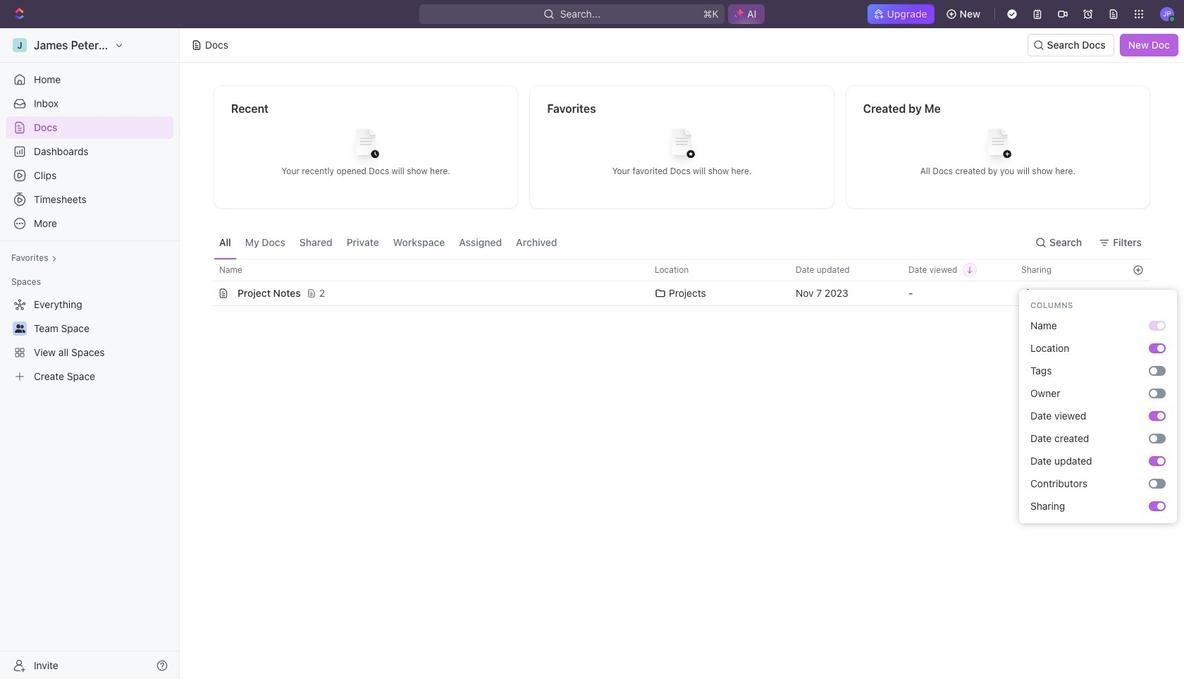 Task type: vqa. For each thing, say whether or not it's contained in the screenshot.
cell inside the row
yes



Task type: locate. For each thing, give the bounding box(es) containing it.
no favorited docs image
[[654, 117, 711, 174]]

tab list
[[214, 226, 563, 259]]

tree inside the sidebar navigation
[[6, 293, 174, 388]]

tree
[[6, 293, 174, 388]]

table
[[198, 259, 1151, 306]]

column header
[[198, 259, 214, 281]]

sidebar navigation
[[0, 28, 180, 679]]

cell
[[198, 281, 214, 305]]

no recent docs image
[[338, 117, 394, 174]]

row
[[198, 259, 1151, 281], [198, 281, 1151, 306]]



Task type: describe. For each thing, give the bounding box(es) containing it.
2 row from the top
[[198, 281, 1151, 306]]

no created by me docs image
[[970, 117, 1027, 174]]

1 row from the top
[[198, 259, 1151, 281]]



